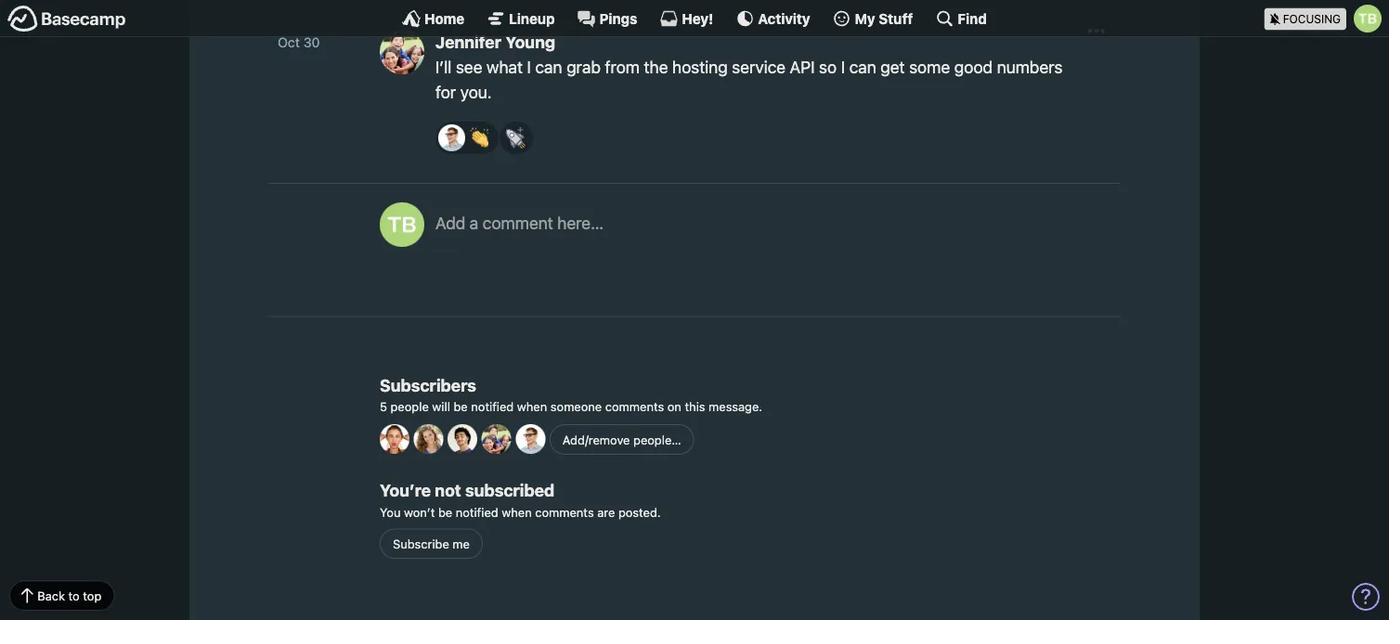 Task type: locate. For each thing, give the bounding box(es) containing it.
notified inside you're not subscribed you won't be notified when comments are posted.
[[456, 505, 498, 519]]

0 vertical spatial comments
[[605, 400, 664, 414]]

0 horizontal spatial victor cooper image
[[438, 125, 465, 151]]

when
[[517, 400, 547, 414], [502, 505, 532, 519]]

will
[[432, 400, 450, 414]]

be right will
[[454, 400, 468, 414]]

subscribed
[[465, 480, 555, 500]]

my stuff button
[[832, 9, 913, 28]]

i'll
[[435, 57, 452, 77]]

i
[[527, 57, 531, 77], [841, 57, 845, 77]]

comments for people
[[605, 400, 664, 414]]

1 vertical spatial be
[[438, 505, 452, 519]]

you're
[[380, 480, 431, 500]]

1 horizontal spatial can
[[849, 57, 876, 77]]

add a comment here… button
[[435, 202, 1102, 286]]

comments
[[605, 400, 664, 414], [535, 505, 594, 519]]

comments inside "subscribers 5 people will be notified when someone comments on this message."
[[605, 400, 664, 414]]

1 horizontal spatial victor cooper image
[[516, 424, 545, 454]]

my stuff
[[855, 10, 913, 26]]

1 vertical spatial comments
[[535, 505, 594, 519]]

good
[[954, 57, 993, 77]]

find button
[[935, 9, 987, 28]]

oct 30 element
[[278, 35, 320, 50]]

when inside you're not subscribed you won't be notified when comments are posted.
[[502, 505, 532, 519]]

hey! button
[[660, 9, 713, 28]]

30
[[303, 35, 320, 50]]

this
[[685, 400, 705, 414]]

subscribe me
[[393, 537, 470, 551]]

back to top
[[37, 589, 102, 603]]

1 vertical spatial notified
[[456, 505, 498, 519]]

when inside "subscribers 5 people will be notified when someone comments on this message."
[[517, 400, 547, 414]]

1 horizontal spatial i
[[841, 57, 845, 77]]

0 horizontal spatial i
[[527, 57, 531, 77]]

you.
[[460, 82, 492, 102]]

activity link
[[736, 9, 810, 28]]

top
[[83, 589, 102, 603]]

0 vertical spatial victor cooper image
[[438, 125, 465, 151]]

can
[[535, 57, 562, 77], [849, 57, 876, 77]]

jennifer young image right "jared davis" image
[[482, 424, 511, 454]]

be inside you're not subscribed you won't be notified when comments are posted.
[[438, 505, 452, 519]]

subscribe me button
[[380, 529, 483, 559]]

for
[[435, 82, 456, 102]]

i right what
[[527, 57, 531, 77]]

main element
[[0, 0, 1389, 37]]

can down young
[[535, 57, 562, 77]]

victor cooper image
[[438, 125, 465, 151], [516, 424, 545, 454]]

young
[[505, 32, 555, 52]]

pings
[[599, 10, 637, 26]]

victor cooper image up subscribed at the bottom of the page
[[516, 424, 545, 454]]

notified up "jared davis" image
[[471, 400, 514, 414]]

when left someone
[[517, 400, 547, 414]]

comments left are
[[535, 505, 594, 519]]

comments inside you're not subscribed you won't be notified when comments are posted.
[[535, 505, 594, 519]]

0 horizontal spatial comments
[[535, 505, 594, 519]]

jennifer young image left 'i'll'
[[380, 30, 424, 74]]

0 vertical spatial notified
[[471, 400, 514, 414]]

victor cooper image inside victor c. boosted the comment with '👏' element
[[438, 125, 465, 151]]

0 vertical spatial be
[[454, 400, 468, 414]]

0 vertical spatial when
[[517, 400, 547, 414]]

lineup link
[[487, 9, 555, 28]]

jennifer young
[[435, 32, 555, 52]]

be down the not
[[438, 505, 452, 519]]

so
[[819, 57, 837, 77]]

0 horizontal spatial jennifer young image
[[380, 30, 424, 74]]

switch accounts image
[[7, 5, 126, 33]]

victor cooper image left 👏
[[438, 125, 465, 151]]

2 i from the left
[[841, 57, 845, 77]]

when down subscribed at the bottom of the page
[[502, 505, 532, 519]]

add/remove people… link
[[549, 425, 694, 455]]

be
[[454, 400, 468, 414], [438, 505, 452, 519]]

1 horizontal spatial comments
[[605, 400, 664, 414]]

1 vertical spatial when
[[502, 505, 532, 519]]

0 horizontal spatial can
[[535, 57, 562, 77]]

subscribers 5 people will be notified when someone comments on this message.
[[380, 375, 762, 414]]

here…
[[557, 213, 604, 233]]

0 horizontal spatial be
[[438, 505, 452, 519]]

me
[[453, 537, 470, 551]]

a
[[470, 213, 478, 233]]

notified up me at the left of page
[[456, 505, 498, 519]]

back to top button
[[9, 581, 115, 611]]

5
[[380, 400, 387, 414]]

comments up add/remove people…
[[605, 400, 664, 414]]

message.
[[709, 400, 762, 414]]

1 horizontal spatial jennifer young image
[[482, 424, 511, 454]]

notified
[[471, 400, 514, 414], [456, 505, 498, 519]]

i right so
[[841, 57, 845, 77]]

can left get
[[849, 57, 876, 77]]

add/remove
[[562, 432, 630, 446]]

1 horizontal spatial be
[[454, 400, 468, 414]]

jennifer young image
[[380, 30, 424, 74], [482, 424, 511, 454]]

hosting
[[672, 57, 728, 77]]

see
[[456, 57, 482, 77]]



Task type: vqa. For each thing, say whether or not it's contained in the screenshot.
Add a comment here…
yes



Task type: describe. For each thing, give the bounding box(es) containing it.
notified inside "subscribers 5 people will be notified when someone comments on this message."
[[471, 400, 514, 414]]

back
[[37, 589, 65, 603]]

oct 30
[[278, 35, 320, 50]]

subscribers
[[380, 375, 476, 395]]

not
[[435, 480, 461, 500]]

comments for subscribed
[[535, 505, 594, 519]]

find
[[958, 10, 987, 26]]

you
[[380, 505, 401, 519]]

2 can from the left
[[849, 57, 876, 77]]

posted.
[[618, 505, 661, 519]]

on
[[667, 400, 681, 414]]

what
[[486, 57, 523, 77]]

stuff
[[879, 10, 913, 26]]

comment
[[483, 213, 553, 233]]

hey!
[[682, 10, 713, 26]]

1 i from the left
[[527, 57, 531, 77]]

from
[[605, 57, 640, 77]]

jared davis image
[[448, 424, 477, 454]]

1 can from the left
[[535, 57, 562, 77]]

focusing button
[[1264, 0, 1389, 36]]

numbers
[[997, 57, 1062, 77]]

someone
[[550, 400, 602, 414]]

grab
[[566, 57, 601, 77]]

activity
[[758, 10, 810, 26]]

api
[[790, 57, 815, 77]]

some
[[909, 57, 950, 77]]

pings button
[[577, 9, 637, 28]]

people
[[390, 400, 429, 414]]

👏
[[470, 127, 488, 149]]

are
[[597, 505, 615, 519]]

jennifer
[[435, 32, 501, 52]]

the
[[644, 57, 668, 77]]

1 vertical spatial jennifer young image
[[482, 424, 511, 454]]

people…
[[633, 432, 681, 446]]

lineup
[[509, 10, 555, 26]]

get
[[880, 57, 905, 77]]

oct 30 link
[[278, 33, 361, 53]]

add
[[435, 213, 465, 233]]

tim burton image
[[1354, 5, 1382, 32]]

focusing
[[1283, 13, 1341, 26]]

won't
[[404, 505, 435, 519]]

to
[[68, 589, 80, 603]]

tim burton image
[[380, 202, 424, 247]]

add a comment here…
[[435, 213, 604, 233]]

victor c. boosted the comment with '👏' element
[[435, 122, 498, 154]]

be inside "subscribers 5 people will be notified when someone comments on this message."
[[454, 400, 468, 414]]

service
[[732, 57, 786, 77]]

home link
[[402, 9, 464, 28]]

annie bryan image
[[380, 424, 409, 454]]

1 vertical spatial victor cooper image
[[516, 424, 545, 454]]

add/remove people…
[[562, 432, 681, 446]]

oct
[[278, 35, 300, 50]]

0 vertical spatial jennifer young image
[[380, 30, 424, 74]]

subscribe
[[393, 537, 449, 551]]

i'll see what i can grab from the hosting service api so i can get some good numbers for you.
[[435, 57, 1062, 102]]

cheryl walters image
[[414, 424, 443, 454]]

you're not subscribed you won't be notified when comments are posted.
[[380, 480, 661, 519]]

home
[[424, 10, 464, 26]]

my
[[855, 10, 875, 26]]



